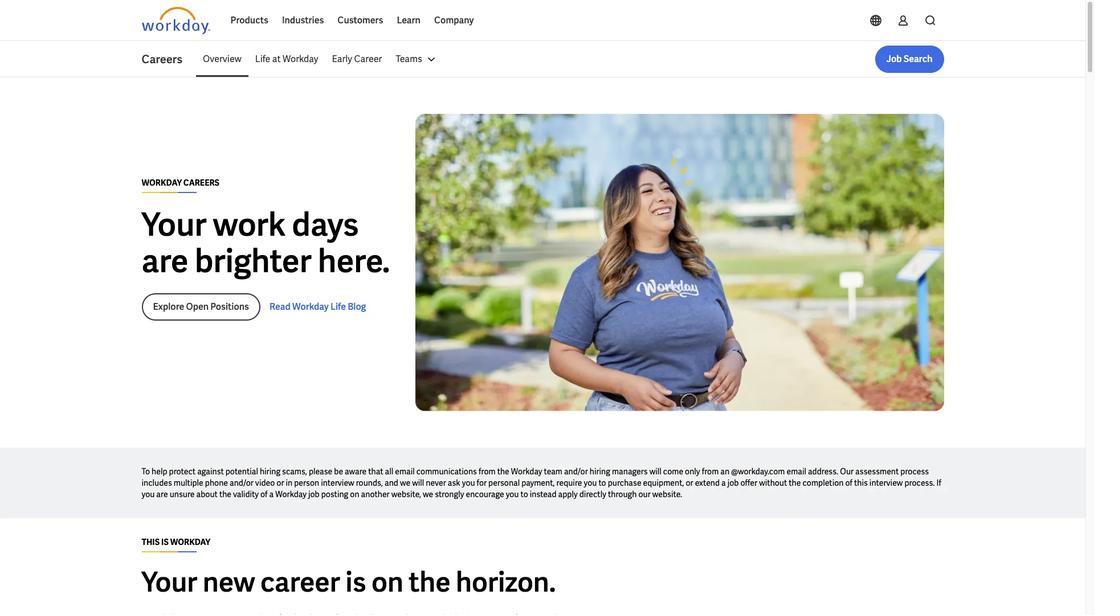Task type: vqa. For each thing, say whether or not it's contained in the screenshot.
Finance on the left top of page
no



Task type: locate. For each thing, give the bounding box(es) containing it.
includes
[[142, 479, 172, 489]]

0 vertical spatial a
[[722, 479, 726, 489]]

2 email from the left
[[787, 467, 807, 478]]

0 vertical spatial to
[[599, 479, 607, 489]]

overview
[[203, 53, 242, 65]]

assessment
[[856, 467, 899, 478]]

you down includes
[[142, 490, 155, 500]]

on right is on the left bottom of page
[[372, 565, 404, 601]]

1 horizontal spatial email
[[787, 467, 807, 478]]

on
[[350, 490, 360, 500], [372, 565, 404, 601]]

email up without
[[787, 467, 807, 478]]

hiring up video
[[260, 467, 281, 478]]

early career
[[332, 53, 382, 65]]

your for your new career is on the horizon.
[[142, 565, 197, 601]]

0 vertical spatial of
[[846, 479, 853, 489]]

of down our
[[846, 479, 853, 489]]

0 vertical spatial and/or
[[565, 467, 588, 478]]

overview link
[[196, 46, 249, 73]]

managers
[[612, 467, 648, 478]]

1 vertical spatial a
[[269, 490, 274, 500]]

positions
[[211, 301, 249, 313]]

and
[[385, 479, 399, 489]]

rounds,
[[356, 479, 383, 489]]

and/or up "require"
[[565, 467, 588, 478]]

1 vertical spatial careers
[[184, 178, 220, 188]]

posting
[[321, 490, 349, 500]]

website,
[[392, 490, 421, 500]]

job
[[887, 53, 902, 65]]

1 horizontal spatial on
[[372, 565, 404, 601]]

a down video
[[269, 490, 274, 500]]

1 your from the top
[[142, 204, 207, 246]]

address.
[[809, 467, 839, 478]]

2 or from the left
[[686, 479, 694, 489]]

are
[[142, 241, 189, 282], [156, 490, 168, 500]]

are inside your work days are brighter here.
[[142, 241, 189, 282]]

0 vertical spatial on
[[350, 490, 360, 500]]

0 horizontal spatial hiring
[[260, 467, 281, 478]]

0 vertical spatial are
[[142, 241, 189, 282]]

workday
[[170, 538, 211, 548]]

0 vertical spatial your
[[142, 204, 207, 246]]

ask
[[448, 479, 461, 489]]

we up the website,
[[400, 479, 411, 489]]

explore
[[153, 301, 184, 313]]

aware
[[345, 467, 367, 478]]

to
[[599, 479, 607, 489], [521, 490, 528, 500]]

phone
[[205, 479, 228, 489]]

list containing overview
[[196, 46, 945, 73]]

email right all
[[395, 467, 415, 478]]

we down never
[[423, 490, 434, 500]]

and/or down "potential"
[[230, 479, 254, 489]]

life left blog
[[331, 301, 346, 313]]

days
[[292, 204, 359, 246]]

or left in
[[277, 479, 284, 489]]

0 vertical spatial will
[[650, 467, 662, 478]]

a
[[722, 479, 726, 489], [269, 490, 274, 500]]

0 horizontal spatial on
[[350, 490, 360, 500]]

the
[[498, 467, 510, 478], [789, 479, 801, 489], [219, 490, 232, 500], [409, 565, 451, 601]]

2 from from the left
[[702, 467, 719, 478]]

job down person
[[308, 490, 320, 500]]

menu
[[196, 46, 445, 73]]

customers
[[338, 14, 383, 26]]

products
[[231, 14, 269, 26]]

completion
[[803, 479, 844, 489]]

from up for
[[479, 467, 496, 478]]

0 horizontal spatial interview
[[321, 479, 355, 489]]

will up equipment,
[[650, 467, 662, 478]]

apply
[[559, 490, 578, 500]]

0 horizontal spatial from
[[479, 467, 496, 478]]

life inside menu
[[255, 53, 271, 65]]

you down personal
[[506, 490, 519, 500]]

from up extend
[[702, 467, 719, 478]]

1 horizontal spatial from
[[702, 467, 719, 478]]

on inside to help protect against potential hiring scams, please be aware that all email communications from the workday team and/or hiring managers will come only from an @workday.com email address. our assessment process includes multiple phone and/or video or in person interview rounds, and we will never ask you for personal payment, require you to purchase equipment, or extend a job offer without the completion of this interview process. if you are unsure about the validity of a workday job posting on another website, we strongly encourage you to instead apply directly through our website.
[[350, 490, 360, 500]]

career
[[354, 53, 382, 65]]

that
[[369, 467, 384, 478]]

on down rounds,
[[350, 490, 360, 500]]

1 horizontal spatial job
[[728, 479, 739, 489]]

1 horizontal spatial will
[[650, 467, 662, 478]]

brighter
[[195, 241, 312, 282]]

is
[[346, 565, 366, 601]]

0 horizontal spatial of
[[261, 490, 268, 500]]

teams
[[396, 53, 422, 65]]

1 vertical spatial job
[[308, 490, 320, 500]]

careers
[[142, 52, 183, 67], [184, 178, 220, 188]]

life left at
[[255, 53, 271, 65]]

of
[[846, 479, 853, 489], [261, 490, 268, 500]]

go to the homepage image
[[142, 7, 210, 34]]

menu containing overview
[[196, 46, 445, 73]]

are inside to help protect against potential hiring scams, please be aware that all email communications from the workday team and/or hiring managers will come only from an @workday.com email address. our assessment process includes multiple phone and/or video or in person interview rounds, and we will never ask you for personal payment, require you to purchase equipment, or extend a job offer without the completion of this interview process. if you are unsure about the validity of a workday job posting on another website, we strongly encourage you to instead apply directly through our website.
[[156, 490, 168, 500]]

early career link
[[325, 46, 389, 73]]

0 horizontal spatial email
[[395, 467, 415, 478]]

your
[[142, 204, 207, 246], [142, 565, 197, 601]]

1 horizontal spatial we
[[423, 490, 434, 500]]

0 horizontal spatial life
[[255, 53, 271, 65]]

0 horizontal spatial or
[[277, 479, 284, 489]]

your down is
[[142, 565, 197, 601]]

industries
[[282, 14, 324, 26]]

job
[[728, 479, 739, 489], [308, 490, 320, 500]]

0 horizontal spatial careers
[[142, 52, 183, 67]]

0 horizontal spatial will
[[412, 479, 424, 489]]

1 horizontal spatial and/or
[[565, 467, 588, 478]]

read workday life blog
[[270, 301, 366, 313]]

interview
[[321, 479, 355, 489], [870, 479, 904, 489]]

1 vertical spatial your
[[142, 565, 197, 601]]

a down 'an'
[[722, 479, 726, 489]]

0 vertical spatial life
[[255, 53, 271, 65]]

from
[[479, 467, 496, 478], [702, 467, 719, 478]]

learn button
[[390, 7, 428, 34]]

or
[[277, 479, 284, 489], [686, 479, 694, 489]]

list
[[196, 46, 945, 73]]

life at workday
[[255, 53, 318, 65]]

image of a workmate wearing a workday branded shirt. image
[[415, 114, 945, 412]]

0 horizontal spatial we
[[400, 479, 411, 489]]

an
[[721, 467, 730, 478]]

are up explore
[[142, 241, 189, 282]]

workday inside menu
[[283, 53, 318, 65]]

1 vertical spatial life
[[331, 301, 346, 313]]

interview down 'assessment'
[[870, 479, 904, 489]]

without
[[760, 479, 788, 489]]

will up the website,
[[412, 479, 424, 489]]

interview down be
[[321, 479, 355, 489]]

1 vertical spatial on
[[372, 565, 404, 601]]

new
[[203, 565, 255, 601]]

to up directly
[[599, 479, 607, 489]]

2 your from the top
[[142, 565, 197, 601]]

potential
[[226, 467, 258, 478]]

of down video
[[261, 490, 268, 500]]

open
[[186, 301, 209, 313]]

be
[[334, 467, 343, 478]]

0 vertical spatial job
[[728, 479, 739, 489]]

in
[[286, 479, 293, 489]]

to down payment,
[[521, 490, 528, 500]]

life at workday link
[[249, 46, 325, 73]]

1 horizontal spatial hiring
[[590, 467, 611, 478]]

your down the workday careers
[[142, 204, 207, 246]]

0 horizontal spatial and/or
[[230, 479, 254, 489]]

are down includes
[[156, 490, 168, 500]]

explore open positions
[[153, 301, 249, 313]]

job down 'an'
[[728, 479, 739, 489]]

1 horizontal spatial careers
[[184, 178, 220, 188]]

your inside your work days are brighter here.
[[142, 204, 207, 246]]

life
[[255, 53, 271, 65], [331, 301, 346, 313]]

workday careers
[[142, 178, 220, 188]]

1 horizontal spatial interview
[[870, 479, 904, 489]]

come
[[664, 467, 684, 478]]

or down only
[[686, 479, 694, 489]]

careers link
[[142, 51, 196, 67]]

0 horizontal spatial to
[[521, 490, 528, 500]]

we
[[400, 479, 411, 489], [423, 490, 434, 500]]

hiring up directly
[[590, 467, 611, 478]]

1 horizontal spatial to
[[599, 479, 607, 489]]

1 horizontal spatial or
[[686, 479, 694, 489]]

1 vertical spatial are
[[156, 490, 168, 500]]



Task type: describe. For each thing, give the bounding box(es) containing it.
offer
[[741, 479, 758, 489]]

2 hiring from the left
[[590, 467, 611, 478]]

blog
[[348, 301, 366, 313]]

scams,
[[282, 467, 307, 478]]

1 hiring from the left
[[260, 467, 281, 478]]

equipment,
[[644, 479, 685, 489]]

instead
[[530, 490, 557, 500]]

to
[[142, 467, 150, 478]]

1 vertical spatial will
[[412, 479, 424, 489]]

multiple
[[174, 479, 203, 489]]

strongly
[[435, 490, 464, 500]]

1 horizontal spatial life
[[331, 301, 346, 313]]

0 horizontal spatial job
[[308, 490, 320, 500]]

read
[[270, 301, 291, 313]]

unsure
[[170, 490, 195, 500]]

video
[[255, 479, 275, 489]]

horizon.
[[456, 565, 556, 601]]

job search
[[887, 53, 933, 65]]

protect
[[169, 467, 196, 478]]

our
[[841, 467, 854, 478]]

1 email from the left
[[395, 467, 415, 478]]

1 vertical spatial we
[[423, 490, 434, 500]]

1 horizontal spatial of
[[846, 479, 853, 489]]

your for your work days are brighter here.
[[142, 204, 207, 246]]

require
[[557, 479, 583, 489]]

job search link
[[876, 46, 945, 73]]

1 horizontal spatial a
[[722, 479, 726, 489]]

all
[[385, 467, 394, 478]]

for
[[477, 479, 487, 489]]

your work days are brighter here.
[[142, 204, 390, 282]]

is
[[161, 538, 169, 548]]

learn
[[397, 14, 421, 26]]

1 vertical spatial of
[[261, 490, 268, 500]]

about
[[196, 490, 218, 500]]

2 interview from the left
[[870, 479, 904, 489]]

process
[[901, 467, 930, 478]]

encourage
[[466, 490, 504, 500]]

0 horizontal spatial a
[[269, 490, 274, 500]]

payment,
[[522, 479, 555, 489]]

process.
[[905, 479, 936, 489]]

search
[[904, 53, 933, 65]]

read workday life blog link
[[270, 301, 366, 314]]

never
[[426, 479, 446, 489]]

@workday.com
[[732, 467, 786, 478]]

help
[[152, 467, 167, 478]]

1 interview from the left
[[321, 479, 355, 489]]

through
[[608, 490, 637, 500]]

you left for
[[462, 479, 475, 489]]

you up directly
[[584, 479, 597, 489]]

another
[[361, 490, 390, 500]]

company button
[[428, 7, 481, 34]]

communications
[[417, 467, 477, 478]]

extend
[[696, 479, 720, 489]]

person
[[294, 479, 319, 489]]

this
[[142, 538, 160, 548]]

products button
[[224, 7, 275, 34]]

0 vertical spatial we
[[400, 479, 411, 489]]

our
[[639, 490, 651, 500]]

here.
[[318, 241, 390, 282]]

company
[[435, 14, 474, 26]]

this
[[855, 479, 868, 489]]

team
[[544, 467, 563, 478]]

1 vertical spatial and/or
[[230, 479, 254, 489]]

1 or from the left
[[277, 479, 284, 489]]

against
[[197, 467, 224, 478]]

validity
[[233, 490, 259, 500]]

industries button
[[275, 7, 331, 34]]

directly
[[580, 490, 607, 500]]

early
[[332, 53, 352, 65]]

only
[[686, 467, 701, 478]]

website.
[[653, 490, 683, 500]]

1 from from the left
[[479, 467, 496, 478]]

0 vertical spatial careers
[[142, 52, 183, 67]]

work
[[213, 204, 286, 246]]

to help protect against potential hiring scams, please be aware that all email communications from the workday team and/or hiring managers will come only from an @workday.com email address. our assessment process includes multiple phone and/or video or in person interview rounds, and we will never ask you for personal payment, require you to purchase equipment, or extend a job offer without the completion of this interview process. if you are unsure about the validity of a workday job posting on another website, we strongly encourage you to instead apply directly through our website.
[[142, 467, 942, 500]]

your new career is on the horizon.
[[142, 565, 556, 601]]

purchase
[[608, 479, 642, 489]]

at
[[272, 53, 281, 65]]

1 vertical spatial to
[[521, 490, 528, 500]]

customers button
[[331, 7, 390, 34]]

personal
[[489, 479, 520, 489]]

this is workday
[[142, 538, 211, 548]]

if
[[937, 479, 942, 489]]

explore open positions link
[[142, 294, 261, 321]]



